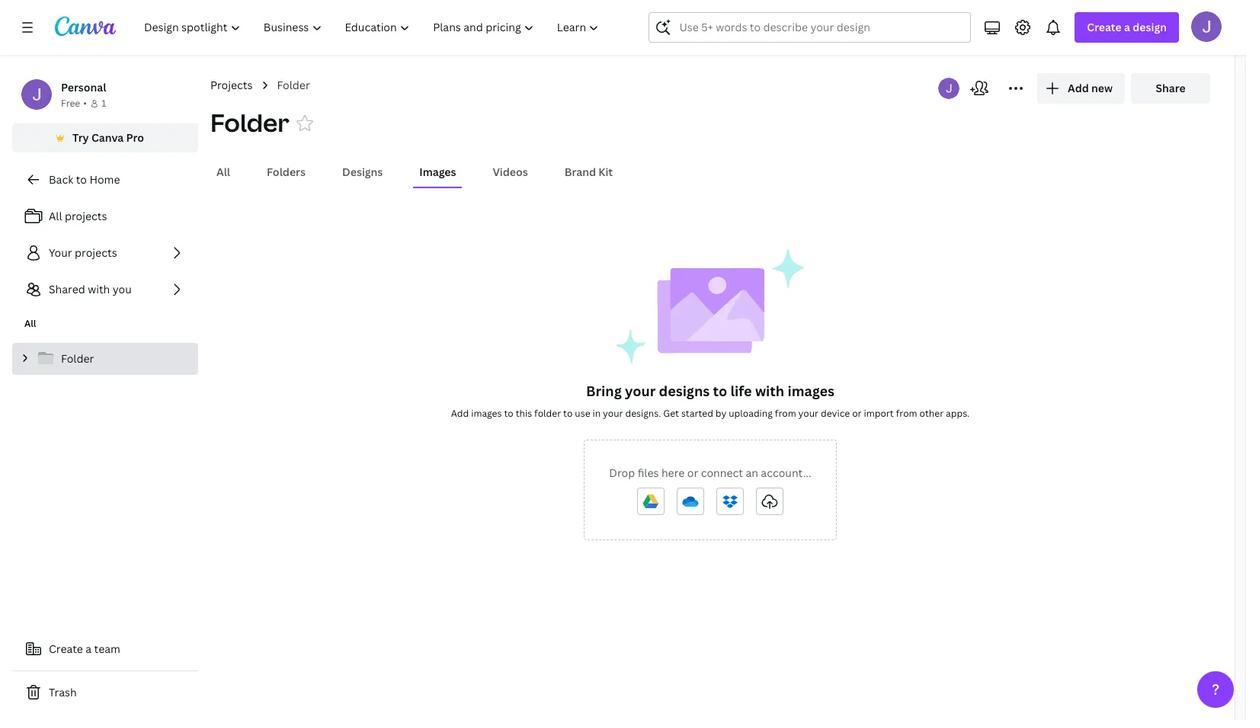 Task type: describe. For each thing, give the bounding box(es) containing it.
drop
[[609, 466, 635, 480]]

projects link
[[210, 77, 253, 94]]

to left life
[[713, 382, 728, 400]]

designs button
[[336, 158, 389, 187]]

designs.
[[626, 407, 661, 420]]

your projects
[[49, 246, 117, 260]]

share button
[[1132, 73, 1211, 104]]

to left use
[[564, 407, 573, 420]]

in
[[593, 407, 601, 420]]

0 horizontal spatial or
[[688, 466, 699, 480]]

canva
[[91, 130, 124, 145]]

0 vertical spatial images
[[788, 382, 835, 400]]

shared with you
[[49, 282, 132, 297]]

your
[[49, 246, 72, 260]]

folder
[[535, 407, 561, 420]]

here
[[662, 466, 685, 480]]

projects
[[210, 78, 253, 92]]

folders
[[267, 165, 306, 179]]

import
[[864, 407, 894, 420]]

device
[[821, 407, 850, 420]]

0 vertical spatial folder
[[277, 78, 310, 92]]

0 horizontal spatial images
[[471, 407, 502, 420]]

all button
[[210, 158, 236, 187]]

try
[[72, 130, 89, 145]]

jacob simon image
[[1192, 11, 1222, 42]]

connect
[[701, 466, 743, 480]]

share
[[1156, 81, 1186, 95]]

back to home link
[[12, 165, 198, 195]]

•
[[83, 97, 87, 110]]

by
[[716, 407, 727, 420]]

0 vertical spatial with
[[88, 282, 110, 297]]

free
[[61, 97, 80, 110]]

all for 'all' button
[[217, 165, 230, 179]]

list containing all projects
[[12, 201, 198, 305]]

to right back
[[76, 172, 87, 187]]

projects for all projects
[[65, 209, 107, 223]]

folder button
[[210, 106, 289, 140]]

home
[[89, 172, 120, 187]]

brand
[[565, 165, 596, 179]]

1 horizontal spatial your
[[625, 382, 656, 400]]

back to home
[[49, 172, 120, 187]]

started
[[682, 407, 714, 420]]

this
[[516, 407, 532, 420]]

2 horizontal spatial your
[[799, 407, 819, 420]]

create a team
[[49, 642, 120, 656]]

pro
[[126, 130, 144, 145]]

2 vertical spatial folder
[[61, 352, 94, 366]]

back
[[49, 172, 73, 187]]

add inside dropdown button
[[1068, 81, 1089, 95]]

0 horizontal spatial your
[[603, 407, 623, 420]]

brand kit
[[565, 165, 613, 179]]

brand kit button
[[559, 158, 619, 187]]

with inside bring your designs to life with images add images to this folder to use in your designs. get started by uploading from your device or import from other apps.
[[756, 382, 785, 400]]

use
[[575, 407, 591, 420]]



Task type: vqa. For each thing, say whether or not it's contained in the screenshot.
Pixelify IMAGE
no



Task type: locate. For each thing, give the bounding box(es) containing it.
a inside dropdown button
[[1125, 20, 1131, 34]]

your projects link
[[12, 238, 198, 268]]

trash
[[49, 685, 77, 700]]

None search field
[[649, 12, 972, 43]]

2 vertical spatial all
[[24, 317, 36, 330]]

1 horizontal spatial with
[[756, 382, 785, 400]]

2 from from the left
[[896, 407, 918, 420]]

with left you
[[88, 282, 110, 297]]

1 vertical spatial add
[[451, 407, 469, 420]]

folder link up folder button
[[277, 77, 310, 94]]

create inside dropdown button
[[1088, 20, 1122, 34]]

bring your designs to life with images add images to this folder to use in your designs. get started by uploading from your device or import from other apps.
[[451, 382, 970, 420]]

images left this
[[471, 407, 502, 420]]

images
[[420, 165, 456, 179]]

all projects link
[[12, 201, 198, 232]]

your right in
[[603, 407, 623, 420]]

create a design button
[[1075, 12, 1180, 43]]

1 horizontal spatial images
[[788, 382, 835, 400]]

folder link
[[277, 77, 310, 94], [12, 343, 198, 375]]

shared with you link
[[12, 274, 198, 305]]

new
[[1092, 81, 1113, 95]]

1 vertical spatial create
[[49, 642, 83, 656]]

1 vertical spatial images
[[471, 407, 502, 420]]

images button
[[414, 158, 462, 187]]

1 vertical spatial with
[[756, 382, 785, 400]]

or inside bring your designs to life with images add images to this folder to use in your designs. get started by uploading from your device or import from other apps.
[[853, 407, 862, 420]]

0 vertical spatial folder link
[[277, 77, 310, 94]]

life
[[731, 382, 752, 400]]

folder link down shared with you link
[[12, 343, 198, 375]]

team
[[94, 642, 120, 656]]

0 vertical spatial all
[[217, 165, 230, 179]]

design
[[1133, 20, 1167, 34]]

account...
[[761, 466, 812, 480]]

1 horizontal spatial from
[[896, 407, 918, 420]]

all inside button
[[217, 165, 230, 179]]

images up device
[[788, 382, 835, 400]]

images
[[788, 382, 835, 400], [471, 407, 502, 420]]

projects
[[65, 209, 107, 223], [75, 246, 117, 260]]

1 vertical spatial all
[[49, 209, 62, 223]]

all projects
[[49, 209, 107, 223]]

a left design
[[1125, 20, 1131, 34]]

0 horizontal spatial with
[[88, 282, 110, 297]]

add
[[1068, 81, 1089, 95], [451, 407, 469, 420]]

create a team button
[[12, 634, 198, 665]]

a left the team
[[86, 642, 92, 656]]

1 horizontal spatial add
[[1068, 81, 1089, 95]]

a inside button
[[86, 642, 92, 656]]

to left this
[[504, 407, 514, 420]]

with
[[88, 282, 110, 297], [756, 382, 785, 400]]

projects down back to home at the left of the page
[[65, 209, 107, 223]]

kit
[[599, 165, 613, 179]]

create left the team
[[49, 642, 83, 656]]

top level navigation element
[[134, 12, 613, 43]]

drop files here or connect an account...
[[609, 466, 812, 480]]

or right here on the right bottom of page
[[688, 466, 699, 480]]

create a design
[[1088, 20, 1167, 34]]

0 horizontal spatial add
[[451, 407, 469, 420]]

0 vertical spatial projects
[[65, 209, 107, 223]]

projects inside 'link'
[[75, 246, 117, 260]]

0 horizontal spatial create
[[49, 642, 83, 656]]

1 from from the left
[[775, 407, 797, 420]]

trash link
[[12, 678, 198, 708]]

a
[[1125, 20, 1131, 34], [86, 642, 92, 656]]

0 horizontal spatial folder link
[[12, 343, 198, 375]]

your left device
[[799, 407, 819, 420]]

projects right your
[[75, 246, 117, 260]]

add left this
[[451, 407, 469, 420]]

add new
[[1068, 81, 1113, 95]]

your
[[625, 382, 656, 400], [603, 407, 623, 420], [799, 407, 819, 420]]

folder
[[277, 78, 310, 92], [210, 106, 289, 139], [61, 352, 94, 366]]

try canva pro
[[72, 130, 144, 145]]

folder down shared
[[61, 352, 94, 366]]

create
[[1088, 20, 1122, 34], [49, 642, 83, 656]]

videos
[[493, 165, 528, 179]]

1 vertical spatial or
[[688, 466, 699, 480]]

a for design
[[1125, 20, 1131, 34]]

folders button
[[261, 158, 312, 187]]

list
[[12, 201, 198, 305]]

1
[[101, 97, 106, 110]]

1 vertical spatial projects
[[75, 246, 117, 260]]

1 horizontal spatial create
[[1088, 20, 1122, 34]]

shared
[[49, 282, 85, 297]]

or
[[853, 407, 862, 420], [688, 466, 699, 480]]

create left design
[[1088, 20, 1122, 34]]

add left the "new"
[[1068, 81, 1089, 95]]

1 horizontal spatial folder link
[[277, 77, 310, 94]]

1 vertical spatial a
[[86, 642, 92, 656]]

all for all projects
[[49, 209, 62, 223]]

you
[[113, 282, 132, 297]]

projects for your projects
[[75, 246, 117, 260]]

designs
[[342, 165, 383, 179]]

1 horizontal spatial or
[[853, 407, 862, 420]]

1 horizontal spatial a
[[1125, 20, 1131, 34]]

0 horizontal spatial all
[[24, 317, 36, 330]]

your up designs.
[[625, 382, 656, 400]]

an
[[746, 466, 759, 480]]

or right device
[[853, 407, 862, 420]]

videos button
[[487, 158, 534, 187]]

create for create a team
[[49, 642, 83, 656]]

0 vertical spatial create
[[1088, 20, 1122, 34]]

0 vertical spatial add
[[1068, 81, 1089, 95]]

a for team
[[86, 642, 92, 656]]

create for create a design
[[1088, 20, 1122, 34]]

uploading
[[729, 407, 773, 420]]

add new button
[[1038, 73, 1125, 104]]

1 horizontal spatial all
[[49, 209, 62, 223]]

1 vertical spatial folder
[[210, 106, 289, 139]]

with right life
[[756, 382, 785, 400]]

add inside bring your designs to life with images add images to this folder to use in your designs. get started by uploading from your device or import from other apps.
[[451, 407, 469, 420]]

0 horizontal spatial from
[[775, 407, 797, 420]]

apps.
[[946, 407, 970, 420]]

all
[[217, 165, 230, 179], [49, 209, 62, 223], [24, 317, 36, 330]]

from right uploading
[[775, 407, 797, 420]]

folder down projects link
[[210, 106, 289, 139]]

from left other
[[896, 407, 918, 420]]

0 vertical spatial or
[[853, 407, 862, 420]]

create inside button
[[49, 642, 83, 656]]

try canva pro button
[[12, 124, 198, 152]]

Search search field
[[680, 13, 941, 42]]

personal
[[61, 80, 106, 95]]

folder up folder button
[[277, 78, 310, 92]]

from
[[775, 407, 797, 420], [896, 407, 918, 420]]

to
[[76, 172, 87, 187], [713, 382, 728, 400], [504, 407, 514, 420], [564, 407, 573, 420]]

get
[[664, 407, 679, 420]]

other
[[920, 407, 944, 420]]

0 vertical spatial a
[[1125, 20, 1131, 34]]

0 horizontal spatial a
[[86, 642, 92, 656]]

bring
[[586, 382, 622, 400]]

1 vertical spatial folder link
[[12, 343, 198, 375]]

designs
[[659, 382, 710, 400]]

2 horizontal spatial all
[[217, 165, 230, 179]]

free •
[[61, 97, 87, 110]]

files
[[638, 466, 659, 480]]



